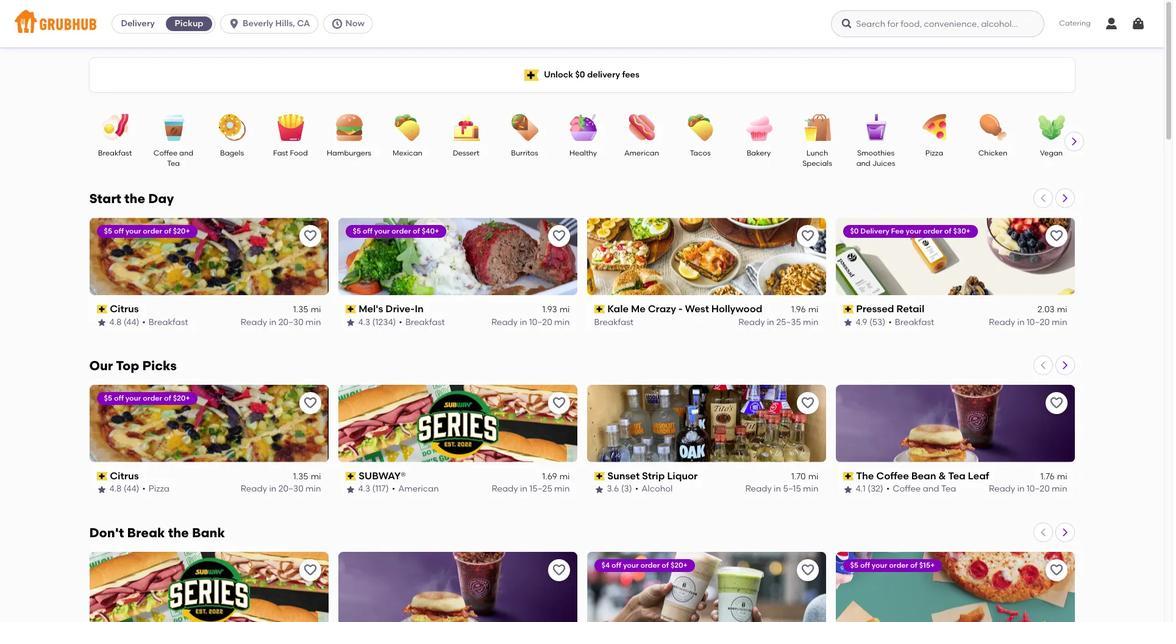 Task type: describe. For each thing, give the bounding box(es) containing it.
mi for the subway® logo to the right
[[560, 472, 570, 482]]

beverly
[[243, 18, 273, 29]]

1.96 mi
[[792, 305, 819, 315]]

2 horizontal spatial and
[[923, 484, 940, 495]]

1.76
[[1041, 472, 1055, 482]]

caret right icon image for our top picks
[[1061, 361, 1070, 370]]

mel's
[[359, 303, 383, 315]]

$5 off your order of $40+
[[353, 227, 439, 236]]

order for mel's drive-in logo at the left of the page
[[392, 227, 411, 236]]

1 vertical spatial tea
[[949, 470, 966, 482]]

kale
[[608, 303, 629, 315]]

• for subscription pass image for mel's drive-in logo at the left of the page
[[399, 317, 403, 327]]

• for subscription pass image corresponding to the subway® logo to the right
[[392, 484, 395, 495]]

kale me crazy - west hollywood  logo image
[[587, 218, 826, 295]]

coffee for the
[[877, 470, 910, 482]]

caret left icon image for start the day
[[1039, 193, 1049, 203]]

$0 delivery fee your order of $30+
[[851, 227, 971, 236]]

2.03 mi
[[1038, 305, 1068, 315]]

$20+ for picks
[[173, 394, 190, 403]]

2 vertical spatial tea
[[942, 484, 957, 495]]

subscription pass image for mel's drive-in logo at the left of the page
[[346, 305, 356, 314]]

25–35
[[777, 317, 802, 327]]

our
[[89, 358, 113, 373]]

star icon image for subscription pass image related to citrus logo associated with our top picks
[[97, 485, 106, 495]]

$40+
[[422, 227, 439, 236]]

breakfast for pressed retail
[[895, 317, 935, 327]]

american image
[[621, 114, 664, 141]]

top
[[116, 358, 139, 373]]

mi for pressed retail logo
[[1058, 305, 1068, 315]]

&
[[939, 470, 947, 482]]

beverly hills, ca
[[243, 18, 310, 29]]

your for start the day's citrus logo
[[126, 227, 141, 236]]

ready for start the day's citrus logo
[[241, 317, 267, 327]]

4.3 (1234)
[[358, 317, 396, 327]]

juices
[[873, 159, 896, 168]]

the coffee bean & tea leaf
[[857, 470, 990, 482]]

1.69
[[543, 472, 557, 482]]

4.8 for start
[[110, 317, 122, 327]]

4.3 for start the day
[[358, 317, 370, 327]]

catering button
[[1051, 10, 1100, 38]]

ready in 10–20 min down 1.93
[[492, 317, 570, 327]]

mexican
[[393, 149, 423, 157]]

mexican image
[[387, 114, 429, 141]]

(44) for the
[[124, 317, 139, 327]]

strip
[[642, 470, 665, 482]]

smoothies and juices image
[[855, 114, 898, 141]]

and for smoothies and juices
[[857, 159, 871, 168]]

liquor
[[668, 470, 698, 482]]

star icon image for subscription pass icon
[[844, 485, 853, 495]]

1 vertical spatial subway® logo image
[[89, 552, 329, 622]]

lunch
[[807, 149, 829, 157]]

tacos
[[690, 149, 711, 157]]

$5 off your order of $20+ for picks
[[104, 394, 190, 403]]

picks
[[142, 358, 177, 373]]

4.8 for our
[[110, 484, 122, 495]]

min for start the day's citrus logo
[[306, 317, 321, 327]]

food
[[290, 149, 308, 157]]

hills,
[[275, 18, 295, 29]]

1.35 mi for start the day
[[293, 305, 321, 315]]

hollywood
[[712, 303, 763, 315]]

ready for mel's drive-in logo at the left of the page
[[492, 317, 518, 327]]

-
[[679, 303, 683, 315]]

smoothies and juices
[[857, 149, 896, 168]]

start
[[89, 191, 121, 206]]

ready in 20–30 min for our top picks
[[241, 484, 321, 495]]

caret right icon image for start the day
[[1061, 193, 1070, 203]]

• for subscription pass icon
[[887, 484, 890, 495]]

0 horizontal spatial $0
[[576, 69, 585, 80]]

(117)
[[373, 484, 389, 495]]

$4
[[602, 561, 610, 570]]

me
[[631, 303, 646, 315]]

0 vertical spatial the coffee bean & tea leaf logo image
[[836, 385, 1075, 462]]

min for the kale me crazy - west hollywood  logo
[[804, 317, 819, 327]]

15–25
[[530, 484, 553, 495]]

mi for sunset strip liquor logo
[[809, 472, 819, 482]]

• for subscription pass image related to citrus logo associated with our top picks
[[142, 484, 146, 495]]

mel's drive-in logo image
[[338, 218, 577, 295]]

1.96
[[792, 305, 806, 315]]

your right fee
[[906, 227, 922, 236]]

ca
[[297, 18, 310, 29]]

svg image inside now button
[[331, 18, 343, 30]]

sunset strip liquor logo image
[[587, 385, 826, 462]]

(32)
[[868, 484, 884, 495]]

$20+ for day
[[173, 227, 190, 236]]

20–30 for our top picks
[[279, 484, 304, 495]]

healthy image
[[562, 114, 605, 141]]

delivery button
[[112, 14, 164, 34]]

$5 for start the day's citrus logo
[[104, 227, 112, 236]]

start the day
[[89, 191, 174, 206]]

• for start the day's citrus logo's subscription pass image
[[142, 317, 146, 327]]

• american
[[392, 484, 439, 495]]

svg image inside "beverly hills, ca" button
[[228, 18, 240, 30]]

in
[[415, 303, 424, 315]]

order left $30+
[[924, 227, 943, 236]]

your for citrus logo associated with our top picks
[[126, 394, 141, 403]]

• breakfast for mel's drive-in
[[399, 317, 445, 327]]

pressed retail logo image
[[836, 218, 1075, 295]]

west
[[685, 303, 710, 315]]

your for '7-eleven logo'
[[872, 561, 888, 570]]

tea inside coffee and tea
[[167, 159, 180, 168]]

of for body energy club - west hollywood logo
[[662, 561, 669, 570]]

• for sunset strip liquor logo subscription pass image
[[636, 484, 639, 495]]

hamburgers
[[327, 149, 372, 157]]

catering
[[1060, 19, 1092, 28]]

break
[[127, 525, 165, 540]]

unlock
[[544, 69, 574, 80]]

crazy
[[648, 303, 677, 315]]

sunset strip liquor
[[608, 470, 698, 482]]

vegan image
[[1031, 114, 1074, 141]]

Search for food, convenience, alcohol... search field
[[832, 10, 1045, 37]]

fast food
[[273, 149, 308, 157]]

1 horizontal spatial american
[[625, 149, 660, 157]]

2 vertical spatial $20+
[[671, 561, 688, 570]]

main navigation navigation
[[0, 0, 1165, 48]]

fee
[[892, 227, 905, 236]]

20–30 for start the day
[[279, 317, 304, 327]]

breakfast down breakfast image
[[98, 149, 132, 157]]

4.9
[[856, 317, 868, 327]]

min for pressed retail logo
[[1053, 317, 1068, 327]]

dessert
[[453, 149, 480, 157]]

star icon image for sunset strip liquor logo subscription pass image
[[595, 485, 604, 495]]

tacos image
[[679, 114, 722, 141]]

ready in 5–15 min
[[746, 484, 819, 495]]

10–20 for picks
[[1027, 484, 1050, 495]]

delivery inside delivery button
[[121, 18, 155, 29]]

the
[[857, 470, 875, 482]]

(44) for top
[[124, 484, 139, 495]]

ready in 15–25 min
[[492, 484, 570, 495]]

caret left icon image for don't break the bank
[[1039, 528, 1049, 537]]

breakfast image
[[94, 114, 136, 141]]

1.70 mi
[[792, 472, 819, 482]]

healthy
[[570, 149, 597, 157]]

ready in 25–35 min
[[739, 317, 819, 327]]

subscription pass image for citrus logo associated with our top picks
[[97, 472, 107, 481]]

pressed
[[857, 303, 895, 315]]

citrus for top
[[110, 470, 139, 482]]

$5 off your order of $15+
[[851, 561, 935, 570]]

4.1 (32)
[[856, 484, 884, 495]]

1 horizontal spatial svg image
[[1105, 16, 1120, 31]]

burritos
[[511, 149, 539, 157]]

fast
[[273, 149, 288, 157]]

pizza image
[[914, 114, 956, 141]]

bank
[[192, 525, 225, 540]]

of for mel's drive-in logo at the left of the page
[[413, 227, 420, 236]]

leaf
[[969, 470, 990, 482]]

1.93 mi
[[543, 305, 570, 315]]

• breakfast for citrus
[[142, 317, 188, 327]]

bagels
[[220, 149, 244, 157]]

mi for citrus logo associated with our top picks
[[311, 472, 321, 482]]

0 horizontal spatial pizza
[[149, 484, 170, 495]]

of for '7-eleven logo'
[[911, 561, 918, 570]]

mel's drive-in
[[359, 303, 424, 315]]

off for body energy club - west hollywood logo
[[612, 561, 622, 570]]

body energy club - west hollywood logo image
[[587, 552, 826, 622]]



Task type: locate. For each thing, give the bounding box(es) containing it.
0 vertical spatial 4.8
[[110, 317, 122, 327]]

chicken
[[979, 149, 1008, 157]]

citrus
[[110, 303, 139, 315], [110, 470, 139, 482]]

caret left icon image down 'vegan'
[[1039, 193, 1049, 203]]

2 • breakfast from the left
[[399, 317, 445, 327]]

• right (53)
[[889, 317, 892, 327]]

(44)
[[124, 317, 139, 327], [124, 484, 139, 495]]

your left the $15+
[[872, 561, 888, 570]]

0 vertical spatial pizza
[[926, 149, 944, 157]]

0 horizontal spatial svg image
[[331, 18, 343, 30]]

1 vertical spatial american
[[399, 484, 439, 495]]

0 vertical spatial and
[[179, 149, 194, 157]]

1 caret left icon image from the top
[[1039, 193, 1049, 203]]

1.35 for day
[[293, 305, 309, 315]]

order for '7-eleven logo'
[[890, 561, 909, 570]]

1 vertical spatial and
[[857, 159, 871, 168]]

order right $4
[[641, 561, 660, 570]]

subway® logo image
[[338, 385, 577, 462], [89, 552, 329, 622]]

of left $30+
[[945, 227, 952, 236]]

1 vertical spatial 4.8
[[110, 484, 122, 495]]

0 vertical spatial tea
[[167, 159, 180, 168]]

subscription pass image
[[844, 472, 854, 481]]

1 $5 off your order of $20+ from the top
[[104, 227, 190, 236]]

min for mel's drive-in logo at the left of the page
[[555, 317, 570, 327]]

2 4.8 (44) from the top
[[110, 484, 139, 495]]

kale me crazy - west hollywood
[[608, 303, 763, 315]]

5–15
[[784, 484, 802, 495]]

10–20 down 1.76
[[1027, 484, 1050, 495]]

4.3 left (117) at bottom left
[[358, 484, 370, 495]]

1.35 mi
[[293, 305, 321, 315], [293, 472, 321, 482]]

0 vertical spatial ready in 20–30 min
[[241, 317, 321, 327]]

order
[[143, 227, 162, 236], [392, 227, 411, 236], [924, 227, 943, 236], [143, 394, 162, 403], [641, 561, 660, 570], [890, 561, 909, 570]]

1.35 mi for our top picks
[[293, 472, 321, 482]]

• up our top picks
[[142, 317, 146, 327]]

subscription pass image for sunset strip liquor logo
[[595, 472, 605, 481]]

1 vertical spatial 1.35 mi
[[293, 472, 321, 482]]

pizza down the pizza image
[[926, 149, 944, 157]]

beverly hills, ca button
[[220, 14, 323, 34]]

tea down &
[[942, 484, 957, 495]]

(1234)
[[373, 317, 396, 327]]

caret right icon image
[[1070, 137, 1080, 146], [1061, 193, 1070, 203], [1061, 361, 1070, 370], [1061, 528, 1070, 537]]

$5 off your order of $20+ down the picks on the left bottom of the page
[[104, 394, 190, 403]]

star icon image up don't
[[97, 485, 106, 495]]

bakery
[[747, 149, 771, 157]]

mi for start the day's citrus logo
[[311, 305, 321, 315]]

4.8 (44) for top
[[110, 484, 139, 495]]

• down 'drive-'
[[399, 317, 403, 327]]

american right (117) at bottom left
[[399, 484, 439, 495]]

and for coffee and tea
[[179, 149, 194, 157]]

pressed retail
[[857, 303, 925, 315]]

off for '7-eleven logo'
[[861, 561, 871, 570]]

1 vertical spatial $5 off your order of $20+
[[104, 394, 190, 403]]

ready in 20–30 min for start the day
[[241, 317, 321, 327]]

of left the $15+
[[911, 561, 918, 570]]

drive-
[[386, 303, 415, 315]]

caret right icon image for don't break the bank
[[1061, 528, 1070, 537]]

and down bean
[[923, 484, 940, 495]]

1 horizontal spatial svg image
[[842, 18, 854, 30]]

your for mel's drive-in logo at the left of the page
[[374, 227, 390, 236]]

citrus logo image for our top picks
[[89, 385, 329, 462]]

$5 for citrus logo associated with our top picks
[[104, 394, 112, 403]]

2 $5 off your order of $20+ from the top
[[104, 394, 190, 403]]

2 4.8 from the top
[[110, 484, 122, 495]]

0 horizontal spatial the
[[125, 191, 145, 206]]

•
[[142, 317, 146, 327], [399, 317, 403, 327], [889, 317, 892, 327], [142, 484, 146, 495], [392, 484, 395, 495], [636, 484, 639, 495], [887, 484, 890, 495]]

$15+
[[920, 561, 935, 570]]

2 (44) from the top
[[124, 484, 139, 495]]

caret left icon image for our top picks
[[1039, 361, 1049, 370]]

subscription pass image
[[97, 305, 107, 314], [346, 305, 356, 314], [595, 305, 605, 314], [844, 305, 854, 314], [97, 472, 107, 481], [346, 472, 356, 481], [595, 472, 605, 481]]

svg image
[[228, 18, 240, 30], [842, 18, 854, 30]]

subscription pass image up our
[[97, 305, 107, 314]]

subway®
[[359, 470, 406, 482]]

2 vertical spatial coffee
[[893, 484, 921, 495]]

ready in 20–30 min
[[241, 317, 321, 327], [241, 484, 321, 495]]

0 vertical spatial 1.35
[[293, 305, 309, 315]]

coffee down the coffee bean & tea leaf in the bottom right of the page
[[893, 484, 921, 495]]

1 ready in 20–30 min from the top
[[241, 317, 321, 327]]

4.1
[[856, 484, 866, 495]]

1 vertical spatial $0
[[851, 227, 859, 236]]

star icon image left 3.6
[[595, 485, 604, 495]]

10–20
[[529, 317, 553, 327], [1027, 317, 1050, 327], [1027, 484, 1050, 495]]

0 vertical spatial citrus logo image
[[89, 218, 329, 295]]

tea down the coffee and tea image
[[167, 159, 180, 168]]

star icon image left 4.3 (117)
[[346, 485, 355, 495]]

now
[[346, 18, 365, 29]]

0 vertical spatial $0
[[576, 69, 585, 80]]

0 vertical spatial 20–30
[[279, 317, 304, 327]]

svg image
[[1105, 16, 1120, 31], [1132, 16, 1146, 31], [331, 18, 343, 30]]

$0 left fee
[[851, 227, 859, 236]]

off
[[114, 227, 124, 236], [363, 227, 373, 236], [114, 394, 124, 403], [612, 561, 622, 570], [861, 561, 871, 570]]

ready for citrus logo associated with our top picks
[[241, 484, 267, 495]]

0 vertical spatial the
[[125, 191, 145, 206]]

subscription pass image left kale
[[595, 305, 605, 314]]

2 vertical spatial and
[[923, 484, 940, 495]]

citrus up don't
[[110, 470, 139, 482]]

1 vertical spatial the coffee bean & tea leaf logo image
[[338, 552, 577, 622]]

the coffee bean & tea leaf logo image
[[836, 385, 1075, 462], [338, 552, 577, 622]]

2 horizontal spatial • breakfast
[[889, 317, 935, 327]]

save this restaurant button
[[299, 225, 321, 247], [548, 225, 570, 247], [797, 225, 819, 247], [1046, 225, 1068, 247], [299, 392, 321, 414], [548, 392, 570, 414], [797, 392, 819, 414], [1046, 392, 1068, 414], [299, 559, 321, 581], [548, 559, 570, 581], [797, 559, 819, 581], [1046, 559, 1068, 581]]

american
[[625, 149, 660, 157], [399, 484, 439, 495]]

subscription pass image for the kale me crazy - west hollywood  logo
[[595, 305, 605, 314]]

• up break
[[142, 484, 146, 495]]

0 vertical spatial caret left icon image
[[1039, 193, 1049, 203]]

0 horizontal spatial the coffee bean & tea leaf logo image
[[338, 552, 577, 622]]

mi for the kale me crazy - west hollywood  logo
[[809, 305, 819, 315]]

of
[[164, 227, 171, 236], [413, 227, 420, 236], [945, 227, 952, 236], [164, 394, 171, 403], [662, 561, 669, 570], [911, 561, 918, 570]]

4.8 up top
[[110, 317, 122, 327]]

subscription pass image left 'mel's'
[[346, 305, 356, 314]]

10–20 down 2.03
[[1027, 317, 1050, 327]]

• coffee and tea
[[887, 484, 957, 495]]

of right $4
[[662, 561, 669, 570]]

1 vertical spatial 1.35
[[293, 472, 309, 482]]

fees
[[623, 69, 640, 80]]

1 vertical spatial 4.8 (44)
[[110, 484, 139, 495]]

subscription pass image for pressed retail logo
[[844, 305, 854, 314]]

subscription pass image for the subway® logo to the right
[[346, 472, 356, 481]]

ready for pressed retail logo
[[990, 317, 1016, 327]]

coffee for •
[[893, 484, 921, 495]]

$5 for mel's drive-in logo at the left of the page
[[353, 227, 361, 236]]

2 caret left icon image from the top
[[1039, 361, 1049, 370]]

4.9 (53)
[[856, 317, 886, 327]]

• breakfast down retail at the right
[[889, 317, 935, 327]]

burritos image
[[504, 114, 546, 141]]

10–20 for day
[[1027, 317, 1050, 327]]

star icon image left 4.9
[[844, 318, 853, 327]]

the
[[125, 191, 145, 206], [168, 525, 189, 540]]

1 20–30 from the top
[[279, 317, 304, 327]]

subscription pass image left subway®
[[346, 472, 356, 481]]

star icon image for subscription pass image corresponding to the subway® logo to the right
[[346, 485, 355, 495]]

ready for sunset strip liquor logo
[[746, 484, 772, 495]]

star icon image for subscription pass image associated with pressed retail logo
[[844, 318, 853, 327]]

2 1.35 mi from the top
[[293, 472, 321, 482]]

1.35
[[293, 305, 309, 315], [293, 472, 309, 482]]

your for body energy club - west hollywood logo
[[624, 561, 639, 570]]

tea right &
[[949, 470, 966, 482]]

and down the coffee and tea image
[[179, 149, 194, 157]]

1 horizontal spatial delivery
[[861, 227, 890, 236]]

vegan
[[1041, 149, 1064, 157]]

1 vertical spatial the
[[168, 525, 189, 540]]

and inside coffee and tea
[[179, 149, 194, 157]]

pizza up don't break the bank
[[149, 484, 170, 495]]

subscription pass image up don't
[[97, 472, 107, 481]]

lunch specials image
[[797, 114, 839, 141]]

1 vertical spatial delivery
[[861, 227, 890, 236]]

star icon image left 4.1
[[844, 485, 853, 495]]

4.8 (44)
[[110, 317, 139, 327], [110, 484, 139, 495]]

0 vertical spatial $5 off your order of $20+
[[104, 227, 190, 236]]

min for citrus logo associated with our top picks
[[306, 484, 321, 495]]

3 • breakfast from the left
[[889, 317, 935, 327]]

now button
[[323, 14, 378, 34]]

1 vertical spatial citrus
[[110, 470, 139, 482]]

$30+
[[954, 227, 971, 236]]

1.76 mi
[[1041, 472, 1068, 482]]

0 vertical spatial $20+
[[173, 227, 190, 236]]

pickup
[[175, 18, 204, 29]]

1 (44) from the top
[[124, 317, 139, 327]]

0 vertical spatial 4.3
[[358, 317, 370, 327]]

mi for mel's drive-in logo at the left of the page
[[560, 305, 570, 315]]

order left $40+
[[392, 227, 411, 236]]

1 horizontal spatial $0
[[851, 227, 859, 236]]

order for start the day's citrus logo
[[143, 227, 162, 236]]

• for subscription pass image associated with pressed retail logo
[[889, 317, 892, 327]]

1 vertical spatial coffee
[[877, 470, 910, 482]]

ready in 10–20 min for picks
[[990, 484, 1068, 495]]

1 vertical spatial $20+
[[173, 394, 190, 403]]

your right $4
[[624, 561, 639, 570]]

(44) left • pizza
[[124, 484, 139, 495]]

citrus up top
[[110, 303, 139, 315]]

caret left icon image down 1.76
[[1039, 528, 1049, 537]]

1.70
[[792, 472, 806, 482]]

$4 off your order of $20+
[[602, 561, 688, 570]]

ready for the subway® logo to the right
[[492, 484, 518, 495]]

coffee
[[154, 149, 178, 157], [877, 470, 910, 482], [893, 484, 921, 495]]

star icon image up our
[[97, 318, 106, 327]]

0 vertical spatial 1.35 mi
[[293, 305, 321, 315]]

(3)
[[622, 484, 633, 495]]

delivery
[[588, 69, 621, 80]]

lunch specials
[[803, 149, 833, 168]]

1.69 mi
[[543, 472, 570, 482]]

ready
[[241, 317, 267, 327], [492, 317, 518, 327], [739, 317, 765, 327], [990, 317, 1016, 327], [241, 484, 267, 495], [492, 484, 518, 495], [746, 484, 772, 495], [990, 484, 1016, 495]]

order for citrus logo associated with our top picks
[[143, 394, 162, 403]]

order down the picks on the left bottom of the page
[[143, 394, 162, 403]]

1 vertical spatial caret left icon image
[[1039, 361, 1049, 370]]

delivery left pickup
[[121, 18, 155, 29]]

0 vertical spatial subway® logo image
[[338, 385, 577, 462]]

1.35 for picks
[[293, 472, 309, 482]]

• breakfast down in
[[399, 317, 445, 327]]

breakfast down kale
[[595, 317, 634, 327]]

4.3 down 'mel's'
[[358, 317, 370, 327]]

(53)
[[870, 317, 886, 327]]

0 vertical spatial (44)
[[124, 317, 139, 327]]

of left $40+
[[413, 227, 420, 236]]

order left the $15+
[[890, 561, 909, 570]]

1 vertical spatial (44)
[[124, 484, 139, 495]]

0 vertical spatial delivery
[[121, 18, 155, 29]]

• alcohol
[[636, 484, 673, 495]]

4.3 (117)
[[358, 484, 389, 495]]

order down day
[[143, 227, 162, 236]]

2 horizontal spatial svg image
[[1132, 16, 1146, 31]]

dessert image
[[445, 114, 488, 141]]

breakfast up the picks on the left bottom of the page
[[149, 317, 188, 327]]

and inside the smoothies and juices
[[857, 159, 871, 168]]

0 vertical spatial 4.8 (44)
[[110, 317, 139, 327]]

and
[[179, 149, 194, 157], [857, 159, 871, 168], [923, 484, 940, 495]]

min for sunset strip liquor logo
[[804, 484, 819, 495]]

1 vertical spatial ready in 20–30 min
[[241, 484, 321, 495]]

• right (32) at the right bottom of page
[[887, 484, 890, 495]]

2 vertical spatial caret left icon image
[[1039, 528, 1049, 537]]

1 • breakfast from the left
[[142, 317, 188, 327]]

alcohol
[[642, 484, 673, 495]]

citrus for the
[[110, 303, 139, 315]]

1 citrus from the top
[[110, 303, 139, 315]]

2 ready in 20–30 min from the top
[[241, 484, 321, 495]]

• right (3) at the right of the page
[[636, 484, 639, 495]]

3.6 (3)
[[607, 484, 633, 495]]

2 citrus from the top
[[110, 470, 139, 482]]

ready in 10–20 min for day
[[990, 317, 1068, 327]]

2 1.35 from the top
[[293, 472, 309, 482]]

1 1.35 from the top
[[293, 305, 309, 315]]

1 vertical spatial pizza
[[149, 484, 170, 495]]

0 vertical spatial coffee
[[154, 149, 178, 157]]

min
[[306, 317, 321, 327], [555, 317, 570, 327], [804, 317, 819, 327], [1053, 317, 1068, 327], [306, 484, 321, 495], [555, 484, 570, 495], [804, 484, 819, 495], [1053, 484, 1068, 495]]

0 horizontal spatial svg image
[[228, 18, 240, 30]]

the left day
[[125, 191, 145, 206]]

2 svg image from the left
[[842, 18, 854, 30]]

of for citrus logo associated with our top picks
[[164, 394, 171, 403]]

4.8 left • pizza
[[110, 484, 122, 495]]

grubhub plus flag logo image
[[525, 69, 539, 81]]

4.8 (44) for the
[[110, 317, 139, 327]]

fast food image
[[269, 114, 312, 141]]

breakfast for citrus
[[149, 317, 188, 327]]

your left $40+
[[374, 227, 390, 236]]

ready in 10–20 min
[[492, 317, 570, 327], [990, 317, 1068, 327], [990, 484, 1068, 495]]

• pizza
[[142, 484, 170, 495]]

3 caret left icon image from the top
[[1039, 528, 1049, 537]]

2 4.3 from the top
[[358, 484, 370, 495]]

0 horizontal spatial american
[[399, 484, 439, 495]]

smoothies
[[858, 149, 895, 157]]

coffee inside coffee and tea
[[154, 149, 178, 157]]

0 horizontal spatial subway® logo image
[[89, 552, 329, 622]]

subscription pass image left pressed
[[844, 305, 854, 314]]

your down our top picks
[[126, 394, 141, 403]]

and down smoothies
[[857, 159, 871, 168]]

hamburgers image
[[328, 114, 371, 141]]

2 citrus logo image from the top
[[89, 385, 329, 462]]

(44) up our top picks
[[124, 317, 139, 327]]

save this restaurant image
[[303, 396, 318, 411], [552, 396, 567, 411], [1050, 396, 1064, 411], [303, 563, 318, 578], [801, 563, 815, 578], [1050, 563, 1064, 578]]

of for start the day's citrus logo
[[164, 227, 171, 236]]

off for mel's drive-in logo at the left of the page
[[363, 227, 373, 236]]

star icon image left "4.3 (1234)"
[[346, 318, 355, 327]]

star icon image for subscription pass image for mel's drive-in logo at the left of the page
[[346, 318, 355, 327]]

breakfast for mel's drive-in
[[406, 317, 445, 327]]

1 horizontal spatial subway® logo image
[[338, 385, 577, 462]]

0 horizontal spatial • breakfast
[[142, 317, 188, 327]]

breakfast down retail at the right
[[895, 317, 935, 327]]

star icon image
[[97, 318, 106, 327], [346, 318, 355, 327], [844, 318, 853, 327], [97, 485, 106, 495], [346, 485, 355, 495], [595, 485, 604, 495], [844, 485, 853, 495]]

of down day
[[164, 227, 171, 236]]

1 citrus logo image from the top
[[89, 218, 329, 295]]

subscription pass image for start the day's citrus logo
[[97, 305, 107, 314]]

20–30
[[279, 317, 304, 327], [279, 484, 304, 495]]

star icon image for start the day's citrus logo's subscription pass image
[[97, 318, 106, 327]]

bean
[[912, 470, 937, 482]]

coffee and tea
[[154, 149, 194, 168]]

1 4.8 from the top
[[110, 317, 122, 327]]

our top picks
[[89, 358, 177, 373]]

retail
[[897, 303, 925, 315]]

coffee and tea image
[[152, 114, 195, 141]]

sunset
[[608, 470, 640, 482]]

don't break the bank
[[89, 525, 225, 540]]

4.8 (44) up top
[[110, 317, 139, 327]]

1 horizontal spatial the
[[168, 525, 189, 540]]

breakfast down in
[[406, 317, 445, 327]]

day
[[148, 191, 174, 206]]

0 vertical spatial citrus
[[110, 303, 139, 315]]

$5 for '7-eleven logo'
[[851, 561, 859, 570]]

your down start the day
[[126, 227, 141, 236]]

coffee up (32) at the right bottom of page
[[877, 470, 910, 482]]

1 vertical spatial citrus logo image
[[89, 385, 329, 462]]

1 horizontal spatial and
[[857, 159, 871, 168]]

1 svg image from the left
[[228, 18, 240, 30]]

ready in 10–20 min down 1.76
[[990, 484, 1068, 495]]

delivery left fee
[[861, 227, 890, 236]]

$5 off your order of $20+ down day
[[104, 227, 190, 236]]

citrus logo image for start the day
[[89, 218, 329, 295]]

ready for the kale me crazy - west hollywood  logo
[[739, 317, 765, 327]]

0 horizontal spatial delivery
[[121, 18, 155, 29]]

caret left icon image
[[1039, 193, 1049, 203], [1039, 361, 1049, 370], [1039, 528, 1049, 537]]

1 horizontal spatial • breakfast
[[399, 317, 445, 327]]

1 horizontal spatial pizza
[[926, 149, 944, 157]]

coffee down the coffee and tea image
[[154, 149, 178, 157]]

1 4.3 from the top
[[358, 317, 370, 327]]

$5 off your order of $20+
[[104, 227, 190, 236], [104, 394, 190, 403]]

american down 'american' image
[[625, 149, 660, 157]]

• breakfast for pressed retail
[[889, 317, 935, 327]]

subscription pass image left sunset
[[595, 472, 605, 481]]

ready in 10–20 min down 2.03
[[990, 317, 1068, 327]]

order for body energy club - west hollywood logo
[[641, 561, 660, 570]]

• breakfast up the picks on the left bottom of the page
[[142, 317, 188, 327]]

0 horizontal spatial and
[[179, 149, 194, 157]]

2 20–30 from the top
[[279, 484, 304, 495]]

1 vertical spatial 4.3
[[358, 484, 370, 495]]

$0 right unlock
[[576, 69, 585, 80]]

1 vertical spatial 20–30
[[279, 484, 304, 495]]

1 horizontal spatial the coffee bean & tea leaf logo image
[[836, 385, 1075, 462]]

bagels image
[[211, 114, 254, 141]]

mi
[[311, 305, 321, 315], [560, 305, 570, 315], [809, 305, 819, 315], [1058, 305, 1068, 315], [311, 472, 321, 482], [560, 472, 570, 482], [809, 472, 819, 482], [1058, 472, 1068, 482]]

save this restaurant image
[[303, 229, 318, 243], [552, 229, 567, 243], [801, 229, 815, 243], [1050, 229, 1064, 243], [801, 396, 815, 411], [552, 563, 567, 578]]

0 vertical spatial american
[[625, 149, 660, 157]]

4.8 (44) left • pizza
[[110, 484, 139, 495]]

4.3
[[358, 317, 370, 327], [358, 484, 370, 495]]

pizza
[[926, 149, 944, 157], [149, 484, 170, 495]]

chicken image
[[972, 114, 1015, 141]]

in
[[269, 317, 277, 327], [520, 317, 527, 327], [767, 317, 775, 327], [1018, 317, 1025, 327], [269, 484, 277, 495], [520, 484, 528, 495], [774, 484, 782, 495], [1018, 484, 1025, 495]]

7-eleven logo image
[[836, 552, 1075, 622]]

bakery image
[[738, 114, 781, 141]]

1.93
[[543, 305, 557, 315]]

10–20 down 1.93
[[529, 317, 553, 327]]

1 4.8 (44) from the top
[[110, 317, 139, 327]]

citrus logo image
[[89, 218, 329, 295], [89, 385, 329, 462]]

the left bank
[[168, 525, 189, 540]]

• right (117) at bottom left
[[392, 484, 395, 495]]

unlock $0 delivery fees
[[544, 69, 640, 80]]

of down the picks on the left bottom of the page
[[164, 394, 171, 403]]

caret left icon image down 2.03
[[1039, 361, 1049, 370]]

1 1.35 mi from the top
[[293, 305, 321, 315]]



Task type: vqa. For each thing, say whether or not it's contained in the screenshot.
rightmost the and
yes



